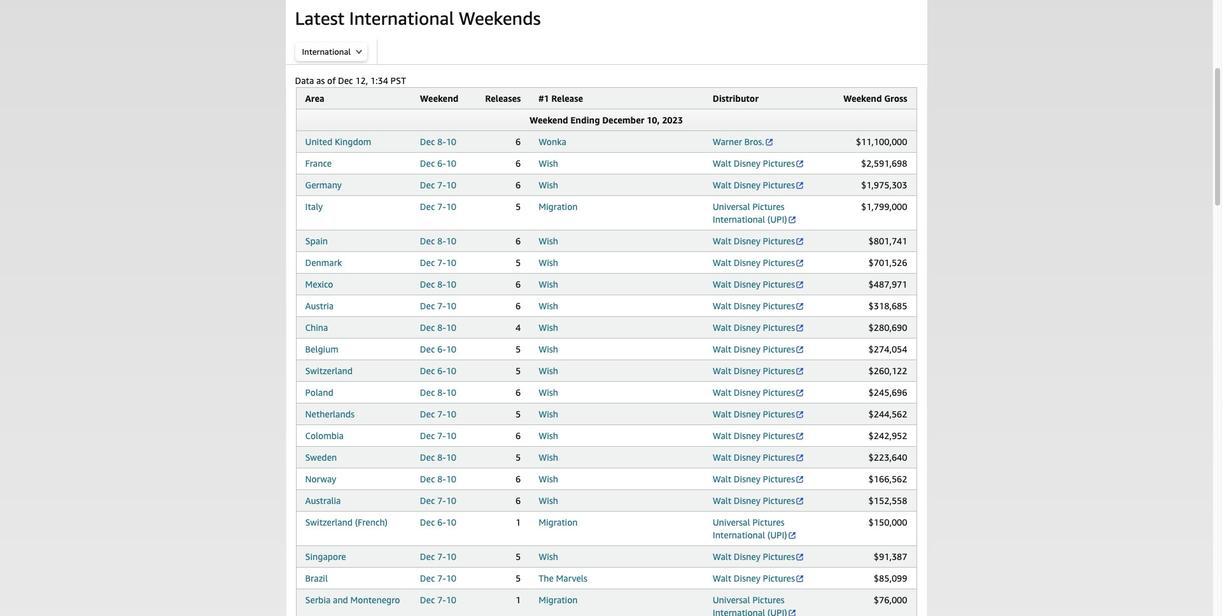 Task type: vqa. For each thing, say whether or not it's contained in the screenshot.


Task type: locate. For each thing, give the bounding box(es) containing it.
2 horizontal spatial weekend
[[844, 93, 882, 104]]

dec 8-10 link for china
[[420, 322, 457, 333]]

5 for sweden
[[516, 452, 521, 463]]

2 vertical spatial migration
[[539, 595, 578, 606]]

10 walt disney pictures link from the top
[[713, 387, 805, 398]]

dec for switzerland (french)
[[420, 517, 435, 528]]

sweden link
[[305, 452, 337, 463]]

#1 release
[[539, 93, 583, 104]]

(upi) for $76,000
[[768, 608, 788, 616]]

1 wish from the top
[[539, 158, 559, 169]]

warner
[[713, 136, 742, 147]]

china link
[[305, 322, 328, 333]]

1 vertical spatial (upi)
[[768, 530, 788, 541]]

4
[[516, 322, 521, 333]]

3 dec 7-10 link from the top
[[420, 257, 457, 268]]

7- for italy
[[437, 201, 446, 212]]

14 10 from the top
[[446, 430, 457, 441]]

1 universal pictures international (upi) link from the top
[[713, 201, 797, 225]]

migration link for serbia and montenegro
[[539, 595, 578, 606]]

wish for switzerland
[[539, 366, 559, 376]]

walt disney pictures for $152,558
[[713, 495, 795, 506]]

universal pictures international (upi) for $1,799,000
[[713, 201, 788, 225]]

15 wish link from the top
[[539, 495, 559, 506]]

universal pictures international (upi) link
[[713, 201, 797, 225], [713, 517, 797, 541], [713, 595, 797, 616]]

walt disney pictures link for $223,640
[[713, 452, 805, 463]]

migration link
[[539, 201, 578, 212], [539, 517, 578, 528], [539, 595, 578, 606]]

walt for $701,526
[[713, 257, 732, 268]]

disney for $242,952
[[734, 430, 761, 441]]

14 wish link from the top
[[539, 474, 559, 485]]

release
[[552, 93, 583, 104]]

disney for $318,685
[[734, 301, 761, 311]]

serbia and montenegro
[[305, 595, 400, 606]]

6 dec 7-10 link from the top
[[420, 430, 457, 441]]

1 vertical spatial universal
[[713, 517, 750, 528]]

1 dec 6-10 from the top
[[420, 158, 457, 169]]

6 walt disney pictures link from the top
[[713, 301, 805, 311]]

16 walt disney pictures from the top
[[713, 551, 795, 562]]

3 disney from the top
[[734, 236, 761, 246]]

migration
[[539, 201, 578, 212], [539, 517, 578, 528], [539, 595, 578, 606]]

dec for germany
[[420, 180, 435, 190]]

pictures for $223,640
[[763, 452, 795, 463]]

releases
[[485, 93, 521, 104]]

data as of dec 12, 1:34 pst
[[295, 75, 406, 86]]

gross
[[885, 93, 908, 104]]

dec 7-10 link for italy
[[420, 201, 457, 212]]

10 for germany
[[446, 180, 457, 190]]

1 vertical spatial universal pictures international (upi)
[[713, 517, 788, 541]]

3 6- from the top
[[437, 366, 446, 376]]

wish link for norway
[[539, 474, 559, 485]]

8 disney from the top
[[734, 344, 761, 355]]

1 wish link from the top
[[539, 158, 559, 169]]

5 5 from the top
[[516, 409, 521, 420]]

walt disney pictures for $1,975,303
[[713, 180, 795, 190]]

dec 8-10 for china
[[420, 322, 457, 333]]

10 for brazil
[[446, 573, 457, 584]]

$1,799,000
[[862, 201, 908, 212]]

weekend
[[420, 93, 459, 104], [844, 93, 882, 104], [530, 115, 568, 125]]

walt disney pictures link for $85,099
[[713, 573, 805, 584]]

latest
[[295, 8, 345, 29]]

dec 6-10 link for switzerland (french)
[[420, 517, 457, 528]]

6 for united kingdom
[[516, 136, 521, 147]]

2 migration link from the top
[[539, 517, 578, 528]]

dec 7-10 for netherlands
[[420, 409, 457, 420]]

wish link for australia
[[539, 495, 559, 506]]

8 dec 7-10 from the top
[[420, 551, 457, 562]]

6
[[516, 136, 521, 147], [516, 158, 521, 169], [516, 180, 521, 190], [516, 236, 521, 246], [516, 279, 521, 290], [516, 301, 521, 311], [516, 387, 521, 398], [516, 430, 521, 441], [516, 474, 521, 485], [516, 495, 521, 506]]

1 6 from the top
[[516, 136, 521, 147]]

1 vertical spatial migration link
[[539, 517, 578, 528]]

2 vertical spatial (upi)
[[768, 608, 788, 616]]

brazil link
[[305, 573, 328, 584]]

17 disney from the top
[[734, 573, 761, 584]]

wish link for switzerland
[[539, 366, 559, 376]]

singapore
[[305, 551, 346, 562]]

dec for italy
[[420, 201, 435, 212]]

international
[[349, 8, 454, 29], [302, 46, 351, 57], [713, 214, 766, 225], [713, 530, 766, 541], [713, 608, 766, 616]]

8 wish link from the top
[[539, 344, 559, 355]]

weekend gross
[[844, 93, 908, 104]]

3 7- from the top
[[437, 257, 446, 268]]

walt for $245,696
[[713, 387, 732, 398]]

1 universal pictures international (upi) from the top
[[713, 201, 788, 225]]

11 walt disney pictures from the top
[[713, 409, 795, 420]]

wish link for belgium
[[539, 344, 559, 355]]

wish link for france
[[539, 158, 559, 169]]

13 10 from the top
[[446, 409, 457, 420]]

pictures for $166,562
[[763, 474, 795, 485]]

$91,387
[[874, 551, 908, 562]]

warner bros.
[[713, 136, 765, 147]]

universal pictures international (upi) for $150,000
[[713, 517, 788, 541]]

6 for colombia
[[516, 430, 521, 441]]

switzerland down belgium link
[[305, 366, 353, 376]]

of
[[327, 75, 336, 86]]

dec 7-10 for italy
[[420, 201, 457, 212]]

10 for switzerland
[[446, 366, 457, 376]]

2 vertical spatial universal
[[713, 595, 750, 606]]

7- for austria
[[437, 301, 446, 311]]

mexico link
[[305, 279, 333, 290]]

2 walt from the top
[[713, 180, 732, 190]]

dec 6-10 link
[[420, 158, 457, 169], [420, 344, 457, 355], [420, 366, 457, 376], [420, 517, 457, 528]]

0 vertical spatial migration link
[[539, 201, 578, 212]]

1 horizontal spatial weekend
[[530, 115, 568, 125]]

united
[[305, 136, 333, 147]]

3 universal pictures international (upi) from the top
[[713, 595, 788, 616]]

5 7- from the top
[[437, 409, 446, 420]]

universal
[[713, 201, 750, 212], [713, 517, 750, 528], [713, 595, 750, 606]]

3 walt disney pictures from the top
[[713, 236, 795, 246]]

international for switzerland (french)
[[713, 530, 766, 541]]

walt disney pictures link for $91,387
[[713, 551, 805, 562]]

austria link
[[305, 301, 334, 311]]

netherlands link
[[305, 409, 355, 420]]

colombia
[[305, 430, 344, 441]]

poland link
[[305, 387, 334, 398]]

3 8- from the top
[[437, 279, 446, 290]]

2 vertical spatial migration link
[[539, 595, 578, 606]]

10 10 from the top
[[446, 344, 457, 355]]

1 vertical spatial switzerland
[[305, 517, 353, 528]]

switzerland
[[305, 366, 353, 376], [305, 517, 353, 528]]

walt for $166,562
[[713, 474, 732, 485]]

germany link
[[305, 180, 342, 190]]

france
[[305, 158, 332, 169]]

migration for serbia and montenegro
[[539, 595, 578, 606]]

5 walt disney pictures link from the top
[[713, 279, 805, 290]]

switzerland down australia
[[305, 517, 353, 528]]

1 vertical spatial migration
[[539, 517, 578, 528]]

0 vertical spatial (upi)
[[768, 214, 788, 225]]

7 dec 8-10 from the top
[[420, 474, 457, 485]]

12 walt from the top
[[713, 430, 732, 441]]

15 wish from the top
[[539, 495, 559, 506]]

5 walt disney pictures from the top
[[713, 279, 795, 290]]

0 vertical spatial universal pictures international (upi)
[[713, 201, 788, 225]]

3 wish from the top
[[539, 236, 559, 246]]

2 dec 8-10 link from the top
[[420, 236, 457, 246]]

4 dec 8-10 from the top
[[420, 322, 457, 333]]

0 vertical spatial switzerland
[[305, 366, 353, 376]]

2 vertical spatial universal pictures international (upi) link
[[713, 595, 797, 616]]

dec for belgium
[[420, 344, 435, 355]]

6 7- from the top
[[437, 430, 446, 441]]

universal pictures international (upi) link for $1,799,000
[[713, 201, 797, 225]]

dec 8-10 for poland
[[420, 387, 457, 398]]

$274,054
[[869, 344, 908, 355]]

serbia and montenegro link
[[305, 595, 400, 606]]

pictures for $487,971
[[763, 279, 795, 290]]

walt
[[713, 158, 732, 169], [713, 180, 732, 190], [713, 236, 732, 246], [713, 257, 732, 268], [713, 279, 732, 290], [713, 301, 732, 311], [713, 322, 732, 333], [713, 344, 732, 355], [713, 366, 732, 376], [713, 387, 732, 398], [713, 409, 732, 420], [713, 430, 732, 441], [713, 452, 732, 463], [713, 474, 732, 485], [713, 495, 732, 506], [713, 551, 732, 562], [713, 573, 732, 584]]

10 for china
[[446, 322, 457, 333]]

3 dec 8-10 from the top
[[420, 279, 457, 290]]

1 5 from the top
[[516, 201, 521, 212]]

9 7- from the top
[[437, 573, 446, 584]]

0 vertical spatial universal pictures international (upi) link
[[713, 201, 797, 225]]

1 vertical spatial 1
[[516, 595, 521, 606]]

walt for $85,099
[[713, 573, 732, 584]]

dec 8-10 for united kingdom
[[420, 136, 457, 147]]

(upi)
[[768, 214, 788, 225], [768, 530, 788, 541], [768, 608, 788, 616]]

area
[[305, 93, 325, 104]]

$85,099
[[874, 573, 908, 584]]

wish for mexico
[[539, 279, 559, 290]]

3 6 from the top
[[516, 180, 521, 190]]

8 walt disney pictures from the top
[[713, 344, 795, 355]]

united kingdom
[[305, 136, 371, 147]]

2 6- from the top
[[437, 344, 446, 355]]

$244,562
[[869, 409, 908, 420]]

5 8- from the top
[[437, 387, 446, 398]]

dec for spain
[[420, 236, 435, 246]]

4 walt disney pictures link from the top
[[713, 257, 805, 268]]

4 8- from the top
[[437, 322, 446, 333]]

2 vertical spatial universal pictures international (upi)
[[713, 595, 788, 616]]

spain link
[[305, 236, 328, 246]]

7 5 from the top
[[516, 551, 521, 562]]

walt disney pictures
[[713, 158, 795, 169], [713, 180, 795, 190], [713, 236, 795, 246], [713, 257, 795, 268], [713, 279, 795, 290], [713, 301, 795, 311], [713, 322, 795, 333], [713, 344, 795, 355], [713, 366, 795, 376], [713, 387, 795, 398], [713, 409, 795, 420], [713, 430, 795, 441], [713, 452, 795, 463], [713, 474, 795, 485], [713, 495, 795, 506], [713, 551, 795, 562], [713, 573, 795, 584]]

4 6- from the top
[[437, 517, 446, 528]]

dec for sweden
[[420, 452, 435, 463]]

7- for denmark
[[437, 257, 446, 268]]

2 switzerland from the top
[[305, 517, 353, 528]]

universal pictures international (upi) link for $76,000
[[713, 595, 797, 616]]

australia
[[305, 495, 341, 506]]

walt for $244,562
[[713, 409, 732, 420]]

wish link for sweden
[[539, 452, 559, 463]]

dec for australia
[[420, 495, 435, 506]]

1 6- from the top
[[437, 158, 446, 169]]

11 wish link from the top
[[539, 409, 559, 420]]

dec 7-10 for austria
[[420, 301, 457, 311]]

6 for norway
[[516, 474, 521, 485]]

the
[[539, 573, 554, 584]]

7- for serbia and montenegro
[[437, 595, 446, 606]]

3 walt from the top
[[713, 236, 732, 246]]

6 8- from the top
[[437, 452, 446, 463]]

wish link for austria
[[539, 301, 559, 311]]

dec for poland
[[420, 387, 435, 398]]

7 dec 7-10 from the top
[[420, 495, 457, 506]]

3 (upi) from the top
[[768, 608, 788, 616]]

$318,685
[[869, 301, 908, 311]]

dec 8-10 for sweden
[[420, 452, 457, 463]]

migration link for switzerland (french)
[[539, 517, 578, 528]]

universal for $1,799,000
[[713, 201, 750, 212]]

16 wish link from the top
[[539, 551, 559, 562]]

5 walt from the top
[[713, 279, 732, 290]]

10 wish from the top
[[539, 387, 559, 398]]

dec 8-10 link for spain
[[420, 236, 457, 246]]

italy
[[305, 201, 323, 212]]

pictures for $1,975,303
[[763, 180, 795, 190]]

dec 8-10 link for norway
[[420, 474, 457, 485]]

marvels
[[556, 573, 588, 584]]

2 wish from the top
[[539, 180, 559, 190]]

1:34
[[370, 75, 388, 86]]

dec 7-10 link
[[420, 180, 457, 190], [420, 201, 457, 212], [420, 257, 457, 268], [420, 301, 457, 311], [420, 409, 457, 420], [420, 430, 457, 441], [420, 495, 457, 506], [420, 551, 457, 562], [420, 573, 457, 584], [420, 595, 457, 606]]

21 10 from the top
[[446, 595, 457, 606]]

3 10 from the top
[[446, 180, 457, 190]]

8 6 from the top
[[516, 430, 521, 441]]

2 8- from the top
[[437, 236, 446, 246]]

$487,971
[[869, 279, 908, 290]]

switzerland link
[[305, 366, 353, 376]]

walt for $1,975,303
[[713, 180, 732, 190]]

20 10 from the top
[[446, 573, 457, 584]]

10,
[[647, 115, 660, 125]]

8 walt disney pictures link from the top
[[713, 344, 805, 355]]

wish for netherlands
[[539, 409, 559, 420]]

0 vertical spatial migration
[[539, 201, 578, 212]]

pictures
[[763, 158, 795, 169], [763, 180, 795, 190], [753, 201, 785, 212], [763, 236, 795, 246], [763, 257, 795, 268], [763, 279, 795, 290], [763, 301, 795, 311], [763, 322, 795, 333], [763, 344, 795, 355], [763, 366, 795, 376], [763, 387, 795, 398], [763, 409, 795, 420], [763, 430, 795, 441], [763, 452, 795, 463], [763, 474, 795, 485], [763, 495, 795, 506], [753, 517, 785, 528], [763, 551, 795, 562], [763, 573, 795, 584], [753, 595, 785, 606]]

5 dec 7-10 from the top
[[420, 409, 457, 420]]

2 wish link from the top
[[539, 180, 559, 190]]

8 5 from the top
[[516, 573, 521, 584]]

6 for austria
[[516, 301, 521, 311]]

dec for united kingdom
[[420, 136, 435, 147]]

3 universal from the top
[[713, 595, 750, 606]]

10
[[446, 136, 457, 147], [446, 158, 457, 169], [446, 180, 457, 190], [446, 201, 457, 212], [446, 236, 457, 246], [446, 257, 457, 268], [446, 279, 457, 290], [446, 301, 457, 311], [446, 322, 457, 333], [446, 344, 457, 355], [446, 366, 457, 376], [446, 387, 457, 398], [446, 409, 457, 420], [446, 430, 457, 441], [446, 452, 457, 463], [446, 474, 457, 485], [446, 495, 457, 506], [446, 517, 457, 528], [446, 551, 457, 562], [446, 573, 457, 584], [446, 595, 457, 606]]

11 wish from the top
[[539, 409, 559, 420]]

dec 8-10 link
[[420, 136, 457, 147], [420, 236, 457, 246], [420, 279, 457, 290], [420, 322, 457, 333], [420, 387, 457, 398], [420, 452, 457, 463], [420, 474, 457, 485]]

16 wish from the top
[[539, 551, 559, 562]]

2 universal from the top
[[713, 517, 750, 528]]

switzerland for switzerland (french)
[[305, 517, 353, 528]]

dec for netherlands
[[420, 409, 435, 420]]

wish for belgium
[[539, 344, 559, 355]]

dec 7-10
[[420, 180, 457, 190], [420, 201, 457, 212], [420, 257, 457, 268], [420, 301, 457, 311], [420, 409, 457, 420], [420, 430, 457, 441], [420, 495, 457, 506], [420, 551, 457, 562], [420, 573, 457, 584], [420, 595, 457, 606]]

$701,526
[[869, 257, 908, 268]]

3 5 from the top
[[516, 344, 521, 355]]

1 8- from the top
[[437, 136, 446, 147]]

10 wish link from the top
[[539, 387, 559, 398]]

$242,952
[[869, 430, 908, 441]]

wish link
[[539, 158, 559, 169], [539, 180, 559, 190], [539, 236, 559, 246], [539, 257, 559, 268], [539, 279, 559, 290], [539, 301, 559, 311], [539, 322, 559, 333], [539, 344, 559, 355], [539, 366, 559, 376], [539, 387, 559, 398], [539, 409, 559, 420], [539, 430, 559, 441], [539, 452, 559, 463], [539, 474, 559, 485], [539, 495, 559, 506], [539, 551, 559, 562]]

wish for colombia
[[539, 430, 559, 441]]

4 10 from the top
[[446, 201, 457, 212]]

disney for $260,122
[[734, 366, 761, 376]]

6-
[[437, 158, 446, 169], [437, 344, 446, 355], [437, 366, 446, 376], [437, 517, 446, 528]]

2 walt disney pictures from the top
[[713, 180, 795, 190]]

4 dec 6-10 link from the top
[[420, 517, 457, 528]]

8 7- from the top
[[437, 551, 446, 562]]

2 dec 8-10 from the top
[[420, 236, 457, 246]]

0 vertical spatial universal
[[713, 201, 750, 212]]

8 walt from the top
[[713, 344, 732, 355]]

$2,591,698
[[862, 158, 908, 169]]

12 walt disney pictures from the top
[[713, 430, 795, 441]]

walt disney pictures for $242,952
[[713, 430, 795, 441]]

pictures for $245,696
[[763, 387, 795, 398]]

1 vertical spatial universal pictures international (upi) link
[[713, 517, 797, 541]]

6 disney from the top
[[734, 301, 761, 311]]

1
[[516, 517, 521, 528], [516, 595, 521, 606]]

6 for germany
[[516, 180, 521, 190]]

dec 7-10 for colombia
[[420, 430, 457, 441]]

6 6 from the top
[[516, 301, 521, 311]]

3 dec 8-10 link from the top
[[420, 279, 457, 290]]

migration for switzerland (french)
[[539, 517, 578, 528]]

8-
[[437, 136, 446, 147], [437, 236, 446, 246], [437, 279, 446, 290], [437, 322, 446, 333], [437, 387, 446, 398], [437, 452, 446, 463], [437, 474, 446, 485]]

walt for $487,971
[[713, 279, 732, 290]]

7-
[[437, 180, 446, 190], [437, 201, 446, 212], [437, 257, 446, 268], [437, 301, 446, 311], [437, 409, 446, 420], [437, 430, 446, 441], [437, 495, 446, 506], [437, 551, 446, 562], [437, 573, 446, 584], [437, 595, 446, 606]]

10 dec 7-10 link from the top
[[420, 595, 457, 606]]

0 horizontal spatial weekend
[[420, 93, 459, 104]]

6 wish link from the top
[[539, 301, 559, 311]]

1 1 from the top
[[516, 517, 521, 528]]

4 walt disney pictures from the top
[[713, 257, 795, 268]]

10 for netherlands
[[446, 409, 457, 420]]

0 vertical spatial 1
[[516, 517, 521, 528]]

9 dec 7-10 from the top
[[420, 573, 457, 584]]

6 dec 8-10 link from the top
[[420, 452, 457, 463]]

16 walt disney pictures link from the top
[[713, 551, 805, 562]]

walt disney pictures link
[[713, 158, 805, 169], [713, 180, 805, 190], [713, 236, 805, 246], [713, 257, 805, 268], [713, 279, 805, 290], [713, 301, 805, 311], [713, 322, 805, 333], [713, 344, 805, 355], [713, 366, 805, 376], [713, 387, 805, 398], [713, 409, 805, 420], [713, 430, 805, 441], [713, 452, 805, 463], [713, 474, 805, 485], [713, 495, 805, 506], [713, 551, 805, 562], [713, 573, 805, 584]]

4 dec 6-10 from the top
[[420, 517, 457, 528]]

$260,122
[[869, 366, 908, 376]]

13 wish link from the top
[[539, 452, 559, 463]]

1 7- from the top
[[437, 180, 446, 190]]

5 dec 7-10 link from the top
[[420, 409, 457, 420]]

15 disney from the top
[[734, 495, 761, 506]]



Task type: describe. For each thing, give the bounding box(es) containing it.
dec 6-10 for belgium
[[420, 344, 457, 355]]

walt disney pictures for $223,640
[[713, 452, 795, 463]]

united kingdom link
[[305, 136, 371, 147]]

colombia link
[[305, 430, 344, 441]]

denmark link
[[305, 257, 342, 268]]

migration for italy
[[539, 201, 578, 212]]

7- for germany
[[437, 180, 446, 190]]

walt disney pictures link for $242,952
[[713, 430, 805, 441]]

norway link
[[305, 474, 336, 485]]

dec for serbia and montenegro
[[420, 595, 435, 606]]

(upi) for $150,000
[[768, 530, 788, 541]]

dec 7-10 link for serbia and montenegro
[[420, 595, 457, 606]]

serbia
[[305, 595, 331, 606]]

kingdom
[[335, 136, 371, 147]]

wish for france
[[539, 158, 559, 169]]

10 for france
[[446, 158, 457, 169]]

latest international weekends
[[295, 8, 541, 29]]

switzerland (french) link
[[305, 517, 388, 528]]

wish link for netherlands
[[539, 409, 559, 420]]

7- for netherlands
[[437, 409, 446, 420]]

walt for $242,952
[[713, 430, 732, 441]]

walt disney pictures link for $245,696
[[713, 387, 805, 398]]

the marvels
[[539, 573, 588, 584]]

$801,741
[[869, 236, 908, 246]]

walt disney pictures link for $1,975,303
[[713, 180, 805, 190]]

5 for denmark
[[516, 257, 521, 268]]

sweden
[[305, 452, 337, 463]]

dec 8-10 link for united kingdom
[[420, 136, 457, 147]]

pictures for $2,591,698
[[763, 158, 795, 169]]

denmark
[[305, 257, 342, 268]]

pictures for $242,952
[[763, 430, 795, 441]]

2023
[[662, 115, 683, 125]]

6 for france
[[516, 158, 521, 169]]

pictures for $244,562
[[763, 409, 795, 420]]

universal for $150,000
[[713, 517, 750, 528]]

dec 7-10 link for australia
[[420, 495, 457, 506]]

walt disney pictures for $244,562
[[713, 409, 795, 420]]

wish for denmark
[[539, 257, 559, 268]]

december
[[603, 115, 645, 125]]

dec 7-10 link for netherlands
[[420, 409, 457, 420]]

switzerland (french)
[[305, 517, 388, 528]]

$223,640
[[869, 452, 908, 463]]

walt disney pictures for $280,690
[[713, 322, 795, 333]]

$76,000
[[874, 595, 908, 606]]

dec for france
[[420, 158, 435, 169]]

walt disney pictures for $318,685
[[713, 301, 795, 311]]

netherlands
[[305, 409, 355, 420]]

5 for netherlands
[[516, 409, 521, 420]]

the marvels link
[[539, 573, 588, 584]]

1 for dec 6-10
[[516, 517, 521, 528]]

walt disney pictures for $274,054
[[713, 344, 795, 355]]

spain
[[305, 236, 328, 246]]

and
[[333, 595, 348, 606]]

disney for $487,971
[[734, 279, 761, 290]]

5 for italy
[[516, 201, 521, 212]]

mexico
[[305, 279, 333, 290]]

walt disney pictures link for $260,122
[[713, 366, 805, 376]]

warner bros. link
[[713, 136, 774, 147]]

wonka
[[539, 136, 567, 147]]

$166,562
[[869, 474, 908, 485]]

$11,100,000
[[856, 136, 908, 147]]

disney for $91,387
[[734, 551, 761, 562]]

weekend for weekend ending december 10, 2023
[[530, 115, 568, 125]]

disney for $244,562
[[734, 409, 761, 420]]

dec 7-10 for denmark
[[420, 257, 457, 268]]

10 for australia
[[446, 495, 457, 506]]

$280,690
[[869, 322, 908, 333]]

weekend for weekend gross
[[844, 93, 882, 104]]

dec 7-10 link for singapore
[[420, 551, 457, 562]]

walt disney pictures link for $801,741
[[713, 236, 805, 246]]

$150,000
[[869, 517, 908, 528]]

#1
[[539, 93, 549, 104]]

dec 8-10 link for sweden
[[420, 452, 457, 463]]

10 for singapore
[[446, 551, 457, 562]]

walt disney pictures link for $2,591,698
[[713, 158, 805, 169]]

italy link
[[305, 201, 323, 212]]

wish for norway
[[539, 474, 559, 485]]

dec for norway
[[420, 474, 435, 485]]

dec 8-10 link for mexico
[[420, 279, 457, 290]]

wish link for denmark
[[539, 257, 559, 268]]

bros.
[[745, 136, 765, 147]]

10 for united kingdom
[[446, 136, 457, 147]]

dec 7-10 for serbia and montenegro
[[420, 595, 457, 606]]

dec for denmark
[[420, 257, 435, 268]]

data
[[295, 75, 314, 86]]

belgium link
[[305, 344, 339, 355]]

pictures for $85,099
[[763, 573, 795, 584]]

walt for $91,387
[[713, 551, 732, 562]]

walt for $274,054
[[713, 344, 732, 355]]

austria
[[305, 301, 334, 311]]

dec for mexico
[[420, 279, 435, 290]]

pst
[[391, 75, 406, 86]]

weekends
[[459, 8, 541, 29]]

walt disney pictures for $801,741
[[713, 236, 795, 246]]

dec 7-10 link for germany
[[420, 180, 457, 190]]

belgium
[[305, 344, 339, 355]]

6- for switzerland (french)
[[437, 517, 446, 528]]

6 for spain
[[516, 236, 521, 246]]

wish for germany
[[539, 180, 559, 190]]

ending
[[571, 115, 600, 125]]

dec 6-10 for france
[[420, 158, 457, 169]]

dropdown image
[[356, 49, 362, 54]]

dec for china
[[420, 322, 435, 333]]

dec 7-10 link for austria
[[420, 301, 457, 311]]

10 for italy
[[446, 201, 457, 212]]

montenegro
[[351, 595, 400, 606]]

pictures for $801,741
[[763, 236, 795, 246]]

pictures for $701,526
[[763, 257, 795, 268]]

dec 6-10 link for belgium
[[420, 344, 457, 355]]

walt disney pictures link for $280,690
[[713, 322, 805, 333]]

france link
[[305, 158, 332, 169]]

singapore link
[[305, 551, 346, 562]]

dec 8-10 for mexico
[[420, 279, 457, 290]]

$1,975,303
[[862, 180, 908, 190]]

disney for $280,690
[[734, 322, 761, 333]]

$152,558
[[869, 495, 908, 506]]

brazil
[[305, 573, 328, 584]]

walt disney pictures link for $244,562
[[713, 409, 805, 420]]

walt for $318,685
[[713, 301, 732, 311]]

norway
[[305, 474, 336, 485]]

walt disney pictures link for $274,054
[[713, 344, 805, 355]]

dec for brazil
[[420, 573, 435, 584]]

international for serbia and montenegro
[[713, 608, 766, 616]]

$245,696
[[869, 387, 908, 398]]

universal pictures international (upi) for $76,000
[[713, 595, 788, 616]]

(french)
[[355, 517, 388, 528]]

international for italy
[[713, 214, 766, 225]]

wish link for mexico
[[539, 279, 559, 290]]

china
[[305, 322, 328, 333]]

as
[[316, 75, 325, 86]]

7- for colombia
[[437, 430, 446, 441]]

wish link for spain
[[539, 236, 559, 246]]

disney for $274,054
[[734, 344, 761, 355]]

12,
[[355, 75, 368, 86]]

distributor
[[713, 93, 759, 104]]

australia link
[[305, 495, 341, 506]]

poland
[[305, 387, 334, 398]]

germany
[[305, 180, 342, 190]]

wonka link
[[539, 136, 567, 147]]

weekend ending december 10, 2023
[[530, 115, 683, 125]]

pictures for $152,558
[[763, 495, 795, 506]]



